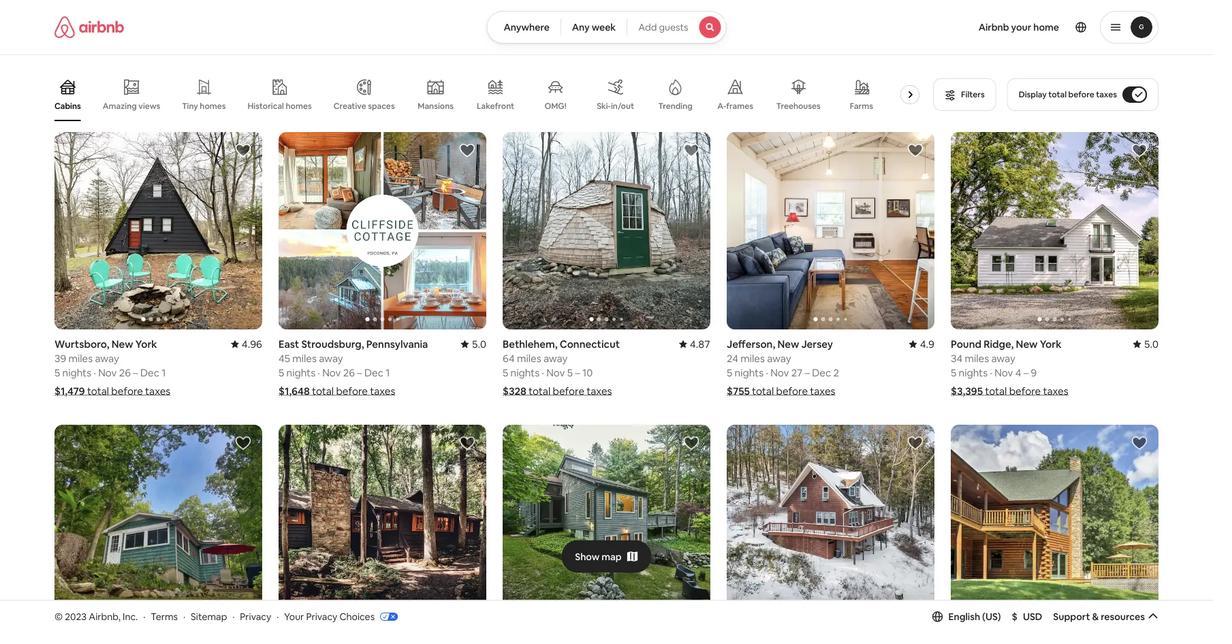 Task type: describe. For each thing, give the bounding box(es) containing it.
terms link
[[151, 611, 178, 623]]

airbnb,
[[89, 611, 121, 623]]

terms
[[151, 611, 178, 623]]

add guests button
[[627, 11, 726, 44]]

map
[[602, 551, 622, 563]]

your
[[1011, 21, 1031, 33]]

york inside wurtsboro, new york 39 miles away 5 nights · nov 26 – dec 1 $1,479 total before taxes
[[135, 337, 157, 351]]

taxes for east stroudsburg, pennsylvania 45 miles away 5 nights · nov 26 – dec 1 $1,648 total before taxes
[[370, 384, 395, 398]]

(us)
[[982, 611, 1001, 623]]

taxes inside 'button'
[[1096, 89, 1117, 100]]

· inside bethlehem, connecticut 64 miles away 5 nights · nov 5 – 10 $328 total before taxes
[[542, 366, 544, 379]]

away for 39 miles away
[[95, 352, 119, 365]]

ridge,
[[984, 337, 1014, 351]]

· inside the east stroudsburg, pennsylvania 45 miles away 5 nights · nov 26 – dec 1 $1,648 total before taxes
[[318, 366, 320, 379]]

a-frames
[[717, 101, 753, 111]]

nov for 45 miles away
[[322, 366, 341, 379]]

miles inside 'pound ridge, new york 34 miles away 5 nights · nov 4 – 9 $3,395 total before taxes'
[[965, 352, 989, 365]]

nights inside bethlehem, connecticut 64 miles away 5 nights · nov 5 – 10 $328 total before taxes
[[510, 366, 539, 379]]

guests
[[659, 21, 688, 33]]

show map button
[[561, 541, 652, 573]]

new for 39 miles away
[[112, 337, 133, 351]]

4.9
[[920, 337, 934, 351]]

wurtsboro, new york 39 miles away 5 nights · nov 26 – dec 1 $1,479 total before taxes
[[54, 337, 170, 398]]

lakefront
[[477, 101, 514, 111]]

home
[[1033, 21, 1059, 33]]

east stroudsburg, pennsylvania 45 miles away 5 nights · nov 26 – dec 1 $1,648 total before taxes
[[279, 337, 428, 398]]

· inside wurtsboro, new york 39 miles away 5 nights · nov 26 – dec 1 $1,479 total before taxes
[[94, 366, 96, 379]]

5 inside the east stroudsburg, pennsylvania 45 miles away 5 nights · nov 26 – dec 1 $1,648 total before taxes
[[279, 366, 284, 379]]

airbnb
[[978, 21, 1009, 33]]

4.96
[[242, 337, 262, 351]]

5 inside wurtsboro, new york 39 miles away 5 nights · nov 26 – dec 1 $1,479 total before taxes
[[54, 366, 60, 379]]

show map
[[575, 551, 622, 563]]

airbnb your home link
[[970, 13, 1067, 42]]

resources
[[1101, 611, 1145, 623]]

add to wishlist: east stroudsburg, pennsylvania image
[[459, 142, 475, 159]]

nights inside 'pound ridge, new york 34 miles away 5 nights · nov 4 – 9 $3,395 total before taxes'
[[959, 366, 988, 379]]

© 2023 airbnb, inc. ·
[[54, 611, 145, 623]]

your
[[284, 611, 304, 623]]

creative
[[334, 101, 366, 111]]

a-
[[717, 101, 726, 111]]

york inside 'pound ridge, new york 34 miles away 5 nights · nov 4 – 9 $3,395 total before taxes'
[[1040, 337, 1061, 351]]

26 for 45 miles away
[[343, 366, 355, 379]]

english (us)
[[948, 611, 1001, 623]]

add to wishlist: jefferson, new jersey image
[[907, 142, 924, 159]]

none search field containing anywhere
[[487, 11, 726, 44]]

1 privacy from the left
[[240, 611, 271, 623]]

1 for pennsylvania
[[386, 366, 390, 379]]

4
[[1015, 366, 1021, 379]]

2
[[833, 366, 839, 379]]

display total before taxes button
[[1007, 78, 1159, 111]]

before for pound ridge, new york 34 miles away 5 nights · nov 4 – 9 $3,395 total before taxes
[[1009, 384, 1041, 398]]

nov for 24 miles away
[[770, 366, 789, 379]]

before for wurtsboro, new york 39 miles away 5 nights · nov 26 – dec 1 $1,479 total before taxes
[[111, 384, 143, 398]]

any week button
[[560, 11, 627, 44]]

homes for tiny homes
[[200, 101, 226, 111]]

choices
[[339, 611, 375, 623]]

mansions
[[418, 101, 454, 111]]

taxes for wurtsboro, new york 39 miles away 5 nights · nov 26 – dec 1 $1,479 total before taxes
[[145, 384, 170, 398]]

pennsylvania
[[366, 337, 428, 351]]

new for 24 miles away
[[777, 337, 799, 351]]

wurtsboro,
[[54, 337, 109, 351]]

10
[[582, 366, 593, 379]]

– for 45 miles away
[[357, 366, 362, 379]]

cabins
[[54, 101, 81, 111]]

4 5 from the left
[[567, 366, 573, 379]]

· inside jefferson, new jersey 24 miles away 5 nights · nov 27 – dec 2 $755 total before taxes
[[766, 366, 768, 379]]

week
[[592, 21, 616, 33]]

&
[[1092, 611, 1099, 623]]

total inside 'button'
[[1048, 89, 1067, 100]]

anywhere button
[[487, 11, 561, 44]]

terms · sitemap · privacy
[[151, 611, 271, 623]]

stroudsburg,
[[301, 337, 364, 351]]

spaces
[[368, 101, 395, 111]]

total for wurtsboro, new york 39 miles away 5 nights · nov 26 – dec 1 $1,479 total before taxes
[[87, 384, 109, 398]]

jefferson,
[[727, 337, 775, 351]]

away inside 'pound ridge, new york 34 miles away 5 nights · nov 4 – 9 $3,395 total before taxes'
[[991, 352, 1015, 365]]

64
[[503, 352, 515, 365]]

nov inside 'pound ridge, new york 34 miles away 5 nights · nov 4 – 9 $3,395 total before taxes'
[[994, 366, 1013, 379]]

support & resources button
[[1053, 611, 1158, 623]]

historical
[[248, 101, 284, 111]]

$3,395
[[951, 384, 983, 398]]

airbnb your home
[[978, 21, 1059, 33]]

ski-
[[597, 101, 611, 111]]

· right terms link
[[183, 611, 185, 623]]

1 for york
[[162, 366, 166, 379]]

privacy inside your privacy choices link
[[306, 611, 337, 623]]

pound ridge, new york 34 miles away 5 nights · nov 4 – 9 $3,395 total before taxes
[[951, 337, 1068, 398]]

$1,648
[[279, 384, 310, 398]]

away for 45 miles away
[[319, 352, 343, 365]]

dec for jersey
[[812, 366, 831, 379]]

homes for historical homes
[[286, 101, 312, 111]]

$1,479
[[54, 384, 85, 398]]

©
[[54, 611, 63, 623]]

add to wishlist: milford, pennsylvania image
[[907, 435, 924, 451]]

english
[[948, 611, 980, 623]]

5 inside 'pound ridge, new york 34 miles away 5 nights · nov 4 – 9 $3,395 total before taxes'
[[951, 366, 956, 379]]

34
[[951, 352, 962, 365]]

sitemap link
[[191, 611, 227, 623]]

2023
[[65, 611, 87, 623]]

5.0 for east stroudsburg, pennsylvania 45 miles away 5 nights · nov 26 – dec 1 $1,648 total before taxes
[[472, 337, 486, 351]]

miles for 24
[[740, 352, 765, 365]]

4.87
[[690, 337, 710, 351]]

– for 24 miles away
[[805, 366, 810, 379]]

usd
[[1023, 611, 1042, 623]]

creative spaces
[[334, 101, 395, 111]]



Task type: vqa. For each thing, say whether or not it's contained in the screenshot.


Task type: locate. For each thing, give the bounding box(es) containing it.
dec inside wurtsboro, new york 39 miles away 5 nights · nov 26 – dec 1 $1,479 total before taxes
[[140, 366, 159, 379]]

3 away from the left
[[543, 352, 568, 365]]

$
[[1012, 611, 1017, 623]]

None search field
[[487, 11, 726, 44]]

1 miles from the left
[[68, 352, 93, 365]]

– inside jefferson, new jersey 24 miles away 5 nights · nov 27 – dec 2 $755 total before taxes
[[805, 366, 810, 379]]

3 new from the left
[[1016, 337, 1038, 351]]

total right the $1,648 at the left bottom
[[312, 384, 334, 398]]

· left the privacy link
[[232, 611, 235, 623]]

inc.
[[123, 611, 138, 623]]

new inside jefferson, new jersey 24 miles away 5 nights · nov 27 – dec 2 $755 total before taxes
[[777, 337, 799, 351]]

tiny homes
[[182, 101, 226, 111]]

before inside 'button'
[[1068, 89, 1094, 100]]

nov inside wurtsboro, new york 39 miles away 5 nights · nov 26 – dec 1 $1,479 total before taxes
[[98, 366, 117, 379]]

2 5 from the left
[[279, 366, 284, 379]]

your privacy choices
[[284, 611, 375, 623]]

taxes for jefferson, new jersey 24 miles away 5 nights · nov 27 – dec 2 $755 total before taxes
[[810, 384, 835, 398]]

4 away from the left
[[767, 352, 791, 365]]

2 – from the left
[[357, 366, 362, 379]]

0 horizontal spatial 26
[[119, 366, 131, 379]]

away down "bethlehem,"
[[543, 352, 568, 365]]

total right display
[[1048, 89, 1067, 100]]

farms
[[850, 101, 873, 111]]

york right wurtsboro,
[[135, 337, 157, 351]]

before inside jefferson, new jersey 24 miles away 5 nights · nov 27 – dec 2 $755 total before taxes
[[776, 384, 808, 398]]

new inside 'pound ridge, new york 34 miles away 5 nights · nov 4 – 9 $3,395 total before taxes'
[[1016, 337, 1038, 351]]

5 left '10'
[[567, 366, 573, 379]]

york right ridge,
[[1040, 337, 1061, 351]]

1 inside the east stroudsburg, pennsylvania 45 miles away 5 nights · nov 26 – dec 1 $1,648 total before taxes
[[386, 366, 390, 379]]

total right '$3,395'
[[985, 384, 1007, 398]]

total for pound ridge, new york 34 miles away 5 nights · nov 4 – 9 $3,395 total before taxes
[[985, 384, 1007, 398]]

treehouses
[[776, 101, 821, 111]]

· left your
[[277, 611, 279, 623]]

1 – from the left
[[133, 366, 138, 379]]

26
[[119, 366, 131, 379], [343, 366, 355, 379]]

dec inside the east stroudsburg, pennsylvania 45 miles away 5 nights · nov 26 – dec 1 $1,648 total before taxes
[[364, 366, 383, 379]]

nov down stroudsburg, on the bottom of the page
[[322, 366, 341, 379]]

1 1 from the left
[[162, 366, 166, 379]]

taxes
[[1096, 89, 1117, 100], [145, 384, 170, 398], [370, 384, 395, 398], [587, 384, 612, 398], [810, 384, 835, 398], [1043, 384, 1068, 398]]

· left the 4
[[990, 366, 992, 379]]

9
[[1031, 366, 1037, 379]]

$ usd
[[1012, 611, 1042, 623]]

any
[[572, 21, 590, 33]]

dec for pennsylvania
[[364, 366, 383, 379]]

1 inside wurtsboro, new york 39 miles away 5 nights · nov 26 – dec 1 $1,479 total before taxes
[[162, 366, 166, 379]]

dec for york
[[140, 366, 159, 379]]

nights
[[62, 366, 91, 379], [286, 366, 315, 379], [510, 366, 539, 379], [735, 366, 764, 379], [959, 366, 988, 379]]

4 nov from the left
[[770, 366, 789, 379]]

before down stroudsburg, on the bottom of the page
[[336, 384, 368, 398]]

5.0 out of 5 average rating image
[[461, 337, 486, 351], [1133, 337, 1159, 351]]

miles inside jefferson, new jersey 24 miles away 5 nights · nov 27 – dec 2 $755 total before taxes
[[740, 352, 765, 365]]

nov left '10'
[[546, 366, 565, 379]]

· down wurtsboro,
[[94, 366, 96, 379]]

4 nights from the left
[[735, 366, 764, 379]]

total inside wurtsboro, new york 39 miles away 5 nights · nov 26 – dec 1 $1,479 total before taxes
[[87, 384, 109, 398]]

– inside the east stroudsburg, pennsylvania 45 miles away 5 nights · nov 26 – dec 1 $1,648 total before taxes
[[357, 366, 362, 379]]

· down "bethlehem,"
[[542, 366, 544, 379]]

add to wishlist: pine bush, new york image
[[1131, 435, 1148, 451]]

2 26 from the left
[[343, 366, 355, 379]]

1 horizontal spatial 5.0 out of 5 average rating image
[[1133, 337, 1159, 351]]

2 5.0 from the left
[[1144, 337, 1159, 351]]

1 horizontal spatial york
[[1040, 337, 1061, 351]]

1 away from the left
[[95, 352, 119, 365]]

miles down jefferson,
[[740, 352, 765, 365]]

2 new from the left
[[777, 337, 799, 351]]

any week
[[572, 21, 616, 33]]

anywhere
[[504, 21, 549, 33]]

amazing
[[103, 101, 137, 111]]

total right "$328"
[[529, 384, 550, 398]]

group
[[54, 68, 950, 121], [54, 132, 262, 329], [279, 132, 486, 329], [503, 132, 710, 329], [727, 132, 934, 329], [951, 132, 1159, 329], [54, 425, 262, 622], [279, 425, 486, 622], [503, 425, 710, 622], [727, 425, 934, 622], [951, 425, 1159, 622]]

3 miles from the left
[[517, 352, 541, 365]]

before inside wurtsboro, new york 39 miles away 5 nights · nov 26 – dec 1 $1,479 total before taxes
[[111, 384, 143, 398]]

2 dec from the left
[[364, 366, 383, 379]]

support & resources
[[1053, 611, 1145, 623]]

miles for 45
[[292, 352, 317, 365]]

5 down 64
[[503, 366, 508, 379]]

total for jefferson, new jersey 24 miles away 5 nights · nov 27 – dec 2 $755 total before taxes
[[752, 384, 774, 398]]

nights inside jefferson, new jersey 24 miles away 5 nights · nov 27 – dec 2 $755 total before taxes
[[735, 366, 764, 379]]

new left jersey at the right bottom of the page
[[777, 337, 799, 351]]

away for 24 miles away
[[767, 352, 791, 365]]

display
[[1019, 89, 1047, 100]]

bethlehem,
[[503, 337, 557, 351]]

1 5 from the left
[[54, 366, 60, 379]]

miles inside wurtsboro, new york 39 miles away 5 nights · nov 26 – dec 1 $1,479 total before taxes
[[68, 352, 93, 365]]

2 5.0 out of 5 average rating image from the left
[[1133, 337, 1159, 351]]

privacy right your
[[306, 611, 337, 623]]

dec inside jefferson, new jersey 24 miles away 5 nights · nov 27 – dec 2 $755 total before taxes
[[812, 366, 831, 379]]

2 horizontal spatial new
[[1016, 337, 1038, 351]]

jersey
[[801, 337, 833, 351]]

nights up the $1,648 at the left bottom
[[286, 366, 315, 379]]

views
[[138, 101, 160, 111]]

3 nov from the left
[[546, 366, 565, 379]]

5.0 out of 5 average rating image for east stroudsburg, pennsylvania 45 miles away 5 nights · nov 26 – dec 1 $1,648 total before taxes
[[461, 337, 486, 351]]

0 horizontal spatial 1
[[162, 366, 166, 379]]

5.0 out of 5 average rating image for pound ridge, new york 34 miles away 5 nights · nov 4 – 9 $3,395 total before taxes
[[1133, 337, 1159, 351]]

5 away from the left
[[991, 352, 1015, 365]]

new inside wurtsboro, new york 39 miles away 5 nights · nov 26 – dec 1 $1,479 total before taxes
[[112, 337, 133, 351]]

profile element
[[743, 0, 1159, 54]]

26 inside the east stroudsburg, pennsylvania 45 miles away 5 nights · nov 26 – dec 1 $1,648 total before taxes
[[343, 366, 355, 379]]

before inside 'pound ridge, new york 34 miles away 5 nights · nov 4 – 9 $3,395 total before taxes'
[[1009, 384, 1041, 398]]

add guests
[[638, 21, 688, 33]]

0 horizontal spatial 5.0
[[472, 337, 486, 351]]

jefferson, new jersey 24 miles away 5 nights · nov 27 – dec 2 $755 total before taxes
[[727, 337, 839, 398]]

1
[[162, 366, 166, 379], [386, 366, 390, 379]]

away inside jefferson, new jersey 24 miles away 5 nights · nov 27 – dec 2 $755 total before taxes
[[767, 352, 791, 365]]

miles down "bethlehem,"
[[517, 352, 541, 365]]

miles right 45
[[292, 352, 317, 365]]

3 5 from the left
[[503, 366, 508, 379]]

5 nights from the left
[[959, 366, 988, 379]]

nov for 39 miles away
[[98, 366, 117, 379]]

5 miles from the left
[[965, 352, 989, 365]]

1 5.0 from the left
[[472, 337, 486, 351]]

before inside bethlehem, connecticut 64 miles away 5 nights · nov 5 – 10 $328 total before taxes
[[553, 384, 584, 398]]

nov inside jefferson, new jersey 24 miles away 5 nights · nov 27 – dec 2 $755 total before taxes
[[770, 366, 789, 379]]

homes right "tiny"
[[200, 101, 226, 111]]

before inside the east stroudsburg, pennsylvania 45 miles away 5 nights · nov 26 – dec 1 $1,648 total before taxes
[[336, 384, 368, 398]]

5 down 24
[[727, 366, 732, 379]]

nov inside the east stroudsburg, pennsylvania 45 miles away 5 nights · nov 26 – dec 1 $1,648 total before taxes
[[322, 366, 341, 379]]

total inside the east stroudsburg, pennsylvania 45 miles away 5 nights · nov 26 – dec 1 $1,648 total before taxes
[[312, 384, 334, 398]]

group containing amazing views
[[54, 68, 950, 121]]

historical homes
[[248, 101, 312, 111]]

0 horizontal spatial privacy
[[240, 611, 271, 623]]

5.0 for pound ridge, new york 34 miles away 5 nights · nov 4 – 9 $3,395 total before taxes
[[1144, 337, 1159, 351]]

away inside the east stroudsburg, pennsylvania 45 miles away 5 nights · nov 26 – dec 1 $1,648 total before taxes
[[319, 352, 343, 365]]

display total before taxes
[[1019, 89, 1117, 100]]

taxes inside 'pound ridge, new york 34 miles away 5 nights · nov 4 – 9 $3,395 total before taxes'
[[1043, 384, 1068, 398]]

5 nov from the left
[[994, 366, 1013, 379]]

before
[[1068, 89, 1094, 100], [111, 384, 143, 398], [336, 384, 368, 398], [553, 384, 584, 398], [776, 384, 808, 398], [1009, 384, 1041, 398]]

– for 39 miles away
[[133, 366, 138, 379]]

5 down 34 in the right of the page
[[951, 366, 956, 379]]

3 nights from the left
[[510, 366, 539, 379]]

your privacy choices link
[[284, 611, 398, 624]]

–
[[133, 366, 138, 379], [357, 366, 362, 379], [575, 366, 580, 379], [805, 366, 810, 379], [1023, 366, 1029, 379]]

miles for 39
[[68, 352, 93, 365]]

nights for 39
[[62, 366, 91, 379]]

– inside 'pound ridge, new york 34 miles away 5 nights · nov 4 – 9 $3,395 total before taxes'
[[1023, 366, 1029, 379]]

total for east stroudsburg, pennsylvania 45 miles away 5 nights · nov 26 – dec 1 $1,648 total before taxes
[[312, 384, 334, 398]]

before down the 4
[[1009, 384, 1041, 398]]

5 inside jefferson, new jersey 24 miles away 5 nights · nov 27 – dec 2 $755 total before taxes
[[727, 366, 732, 379]]

nights up '$3,395'
[[959, 366, 988, 379]]

add to wishlist: sherman, connecticut image
[[459, 435, 475, 451]]

1 horizontal spatial 5.0
[[1144, 337, 1159, 351]]

0 horizontal spatial new
[[112, 337, 133, 351]]

2 miles from the left
[[292, 352, 317, 365]]

away down jefferson,
[[767, 352, 791, 365]]

sitemap
[[191, 611, 227, 623]]

nights up '$755'
[[735, 366, 764, 379]]

· left 27
[[766, 366, 768, 379]]

countryside
[[902, 101, 950, 111]]

taxes for pound ridge, new york 34 miles away 5 nights · nov 4 – 9 $3,395 total before taxes
[[1043, 384, 1068, 398]]

0 horizontal spatial homes
[[200, 101, 226, 111]]

· down stroudsburg, on the bottom of the page
[[318, 366, 320, 379]]

york
[[135, 337, 157, 351], [1040, 337, 1061, 351]]

taxes inside jefferson, new jersey 24 miles away 5 nights · nov 27 – dec 2 $755 total before taxes
[[810, 384, 835, 398]]

before down 27
[[776, 384, 808, 398]]

39
[[54, 352, 66, 365]]

tiny
[[182, 101, 198, 111]]

taxes inside bethlehem, connecticut 64 miles away 5 nights · nov 5 – 10 $328 total before taxes
[[587, 384, 612, 398]]

add to wishlist: wurtsboro, new york image
[[235, 142, 251, 159]]

total inside bethlehem, connecticut 64 miles away 5 nights · nov 5 – 10 $328 total before taxes
[[529, 384, 550, 398]]

bethlehem, connecticut 64 miles away 5 nights · nov 5 – 10 $328 total before taxes
[[503, 337, 620, 398]]

26 for 39 miles away
[[119, 366, 131, 379]]

5
[[54, 366, 60, 379], [279, 366, 284, 379], [503, 366, 508, 379], [567, 366, 573, 379], [727, 366, 732, 379], [951, 366, 956, 379]]

show
[[575, 551, 600, 563]]

privacy link
[[240, 611, 271, 623]]

miles down pound
[[965, 352, 989, 365]]

1 new from the left
[[112, 337, 133, 351]]

filters button
[[933, 78, 996, 111]]

1 dec from the left
[[140, 366, 159, 379]]

nov left the 4
[[994, 366, 1013, 379]]

0 horizontal spatial 5.0 out of 5 average rating image
[[461, 337, 486, 351]]

total inside jefferson, new jersey 24 miles away 5 nights · nov 27 – dec 2 $755 total before taxes
[[752, 384, 774, 398]]

1 horizontal spatial privacy
[[306, 611, 337, 623]]

connecticut
[[560, 337, 620, 351]]

2 horizontal spatial dec
[[812, 366, 831, 379]]

before for east stroudsburg, pennsylvania 45 miles away 5 nights · nov 26 – dec 1 $1,648 total before taxes
[[336, 384, 368, 398]]

away
[[95, 352, 119, 365], [319, 352, 343, 365], [543, 352, 568, 365], [767, 352, 791, 365], [991, 352, 1015, 365]]

frames
[[726, 101, 753, 111]]

1 horizontal spatial 26
[[343, 366, 355, 379]]

1 nights from the left
[[62, 366, 91, 379]]

ski-in/out
[[597, 101, 634, 111]]

– inside bethlehem, connecticut 64 miles away 5 nights · nov 5 – 10 $328 total before taxes
[[575, 366, 580, 379]]

45
[[279, 352, 290, 365]]

2 away from the left
[[319, 352, 343, 365]]

26 inside wurtsboro, new york 39 miles away 5 nights · nov 26 – dec 1 $1,479 total before taxes
[[119, 366, 131, 379]]

before right display
[[1068, 89, 1094, 100]]

1 horizontal spatial homes
[[286, 101, 312, 111]]

support
[[1053, 611, 1090, 623]]

5 down 39
[[54, 366, 60, 379]]

· inside 'pound ridge, new york 34 miles away 5 nights · nov 4 – 9 $3,395 total before taxes'
[[990, 366, 992, 379]]

4.87 out of 5 average rating image
[[679, 337, 710, 351]]

3 – from the left
[[575, 366, 580, 379]]

add to wishlist: byram township, new jersey image
[[235, 435, 251, 451]]

total inside 'pound ridge, new york 34 miles away 5 nights · nov 4 – 9 $3,395 total before taxes'
[[985, 384, 1007, 398]]

27
[[791, 366, 802, 379]]

miles inside the east stroudsburg, pennsylvania 45 miles away 5 nights · nov 26 – dec 1 $1,648 total before taxes
[[292, 352, 317, 365]]

taxes inside the east stroudsburg, pennsylvania 45 miles away 5 nights · nov 26 – dec 1 $1,648 total before taxes
[[370, 384, 395, 398]]

miles down wurtsboro,
[[68, 352, 93, 365]]

homes right historical
[[286, 101, 312, 111]]

5 down 45
[[279, 366, 284, 379]]

4.9 out of 5 average rating image
[[909, 337, 934, 351]]

away down stroudsburg, on the bottom of the page
[[319, 352, 343, 365]]

1 york from the left
[[135, 337, 157, 351]]

nights for 45
[[286, 366, 315, 379]]

1 26 from the left
[[119, 366, 131, 379]]

1 horizontal spatial dec
[[364, 366, 383, 379]]

add to wishlist: bethlehem, connecticut image
[[683, 142, 699, 159]]

nights up "$328"
[[510, 366, 539, 379]]

away down ridge,
[[991, 352, 1015, 365]]

4 – from the left
[[805, 366, 810, 379]]

new right ridge,
[[1016, 337, 1038, 351]]

nights up $1,479
[[62, 366, 91, 379]]

privacy
[[240, 611, 271, 623], [306, 611, 337, 623]]

1 5.0 out of 5 average rating image from the left
[[461, 337, 486, 351]]

· right inc.
[[143, 611, 145, 623]]

taxes inside wurtsboro, new york 39 miles away 5 nights · nov 26 – dec 1 $1,479 total before taxes
[[145, 384, 170, 398]]

in/out
[[611, 101, 634, 111]]

miles
[[68, 352, 93, 365], [292, 352, 317, 365], [517, 352, 541, 365], [740, 352, 765, 365], [965, 352, 989, 365]]

3 dec from the left
[[812, 366, 831, 379]]

– inside wurtsboro, new york 39 miles away 5 nights · nov 26 – dec 1 $1,479 total before taxes
[[133, 366, 138, 379]]

before for jefferson, new jersey 24 miles away 5 nights · nov 27 – dec 2 $755 total before taxes
[[776, 384, 808, 398]]

before right $1,479
[[111, 384, 143, 398]]

before down '10'
[[553, 384, 584, 398]]

add to wishlist: pound ridge, new york image
[[1131, 142, 1148, 159]]

filters
[[961, 89, 985, 100]]

1 horizontal spatial new
[[777, 337, 799, 351]]

2 1 from the left
[[386, 366, 390, 379]]

5 5 from the left
[[727, 366, 732, 379]]

pound
[[951, 337, 981, 351]]

total right $1,479
[[87, 384, 109, 398]]

new
[[112, 337, 133, 351], [777, 337, 799, 351], [1016, 337, 1038, 351]]

$328
[[503, 384, 526, 398]]

24
[[727, 352, 738, 365]]

away down wurtsboro,
[[95, 352, 119, 365]]

nights inside wurtsboro, new york 39 miles away 5 nights · nov 26 – dec 1 $1,479 total before taxes
[[62, 366, 91, 379]]

english (us) button
[[932, 611, 1001, 623]]

add to wishlist: pine bush, new york image
[[683, 435, 699, 451]]

4 miles from the left
[[740, 352, 765, 365]]

2 nov from the left
[[322, 366, 341, 379]]

4.96 out of 5 average rating image
[[231, 337, 262, 351]]

2 privacy from the left
[[306, 611, 337, 623]]

0 horizontal spatial dec
[[140, 366, 159, 379]]

add
[[638, 21, 657, 33]]

nov inside bethlehem, connecticut 64 miles away 5 nights · nov 5 – 10 $328 total before taxes
[[546, 366, 565, 379]]

privacy left your
[[240, 611, 271, 623]]

0 horizontal spatial york
[[135, 337, 157, 351]]

away inside wurtsboro, new york 39 miles away 5 nights · nov 26 – dec 1 $1,479 total before taxes
[[95, 352, 119, 365]]

nov down wurtsboro,
[[98, 366, 117, 379]]

omg!
[[545, 101, 567, 111]]

2 nights from the left
[[286, 366, 315, 379]]

east
[[279, 337, 299, 351]]

$755
[[727, 384, 750, 398]]

nov left 27
[[770, 366, 789, 379]]

total right '$755'
[[752, 384, 774, 398]]

1 horizontal spatial 1
[[386, 366, 390, 379]]

miles inside bethlehem, connecticut 64 miles away 5 nights · nov 5 – 10 $328 total before taxes
[[517, 352, 541, 365]]

1 nov from the left
[[98, 366, 117, 379]]

new right wurtsboro,
[[112, 337, 133, 351]]

5 – from the left
[[1023, 366, 1029, 379]]

nights inside the east stroudsburg, pennsylvania 45 miles away 5 nights · nov 26 – dec 1 $1,648 total before taxes
[[286, 366, 315, 379]]

2 york from the left
[[1040, 337, 1061, 351]]

away inside bethlehem, connecticut 64 miles away 5 nights · nov 5 – 10 $328 total before taxes
[[543, 352, 568, 365]]

nights for 24
[[735, 366, 764, 379]]

6 5 from the left
[[951, 366, 956, 379]]

amazing views
[[103, 101, 160, 111]]



